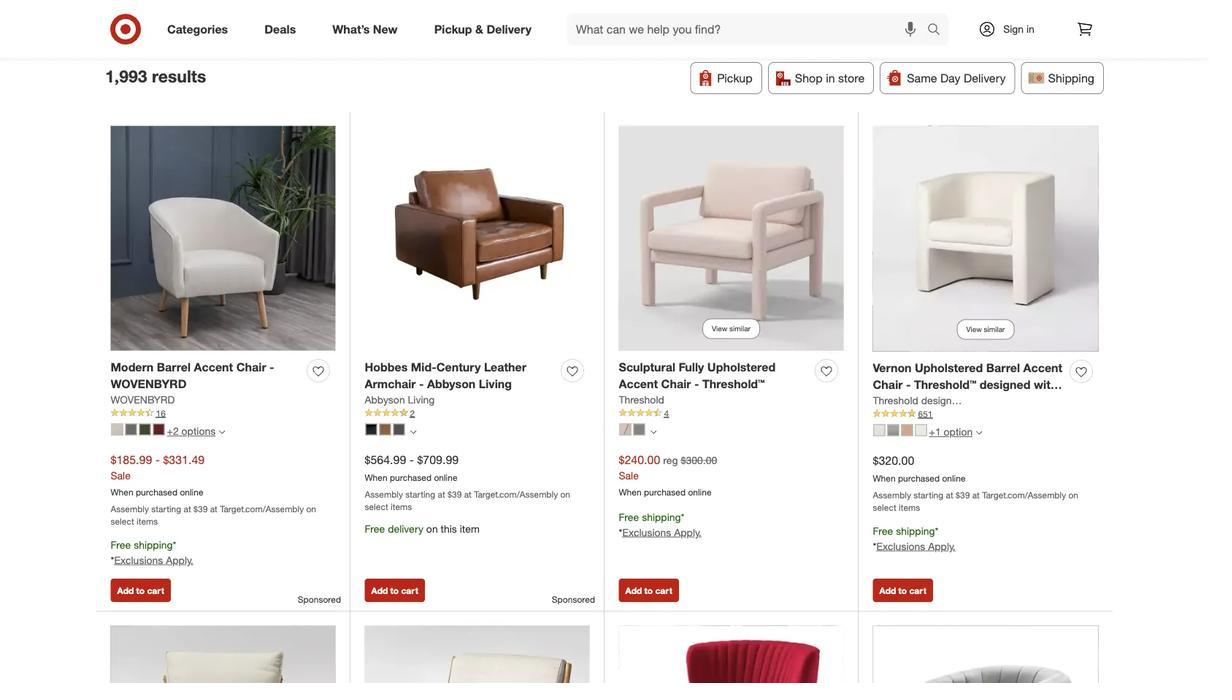 Task type: describe. For each thing, give the bounding box(es) containing it.
add for $240.00
[[625, 585, 642, 596]]

$564.99
[[365, 453, 406, 467]]

options
[[181, 425, 216, 438]]

decor style button
[[484, 15, 570, 47]]

pickup & delivery
[[434, 22, 532, 36]]

accent for sculptural fully upholstered accent chair - threshold™
[[619, 377, 658, 391]]

w/studio
[[966, 394, 1007, 407]]

wovenbyrd link
[[111, 393, 175, 407]]

add to cart for $320.00
[[879, 585, 926, 596]]

search
[[921, 23, 956, 38]]

when inside $240.00 reg $300.00 sale when purchased online
[[619, 487, 642, 498]]

dark gray velvet image
[[888, 425, 899, 436]]

free delivery on this item
[[365, 523, 480, 535]]

deals button
[[253, 15, 307, 47]]

chair for vernon
[[873, 378, 903, 392]]

delivery for pickup & delivery
[[487, 22, 532, 36]]

- inside sculptural fully upholstered accent chair - threshold™
[[694, 377, 699, 391]]

modern barrel accent chair - wovenbyrd
[[111, 360, 274, 391]]

add to cart button for $240.00
[[619, 579, 679, 602]]

threshold designed w/studio mcgee
[[873, 394, 1043, 407]]

delivery
[[388, 523, 423, 535]]

online inside the $320.00 when purchased online assembly starting at $39 at target.com/assembly  on select items
[[942, 473, 966, 484]]

abbyson living link
[[365, 393, 435, 407]]

0 horizontal spatial exclusions apply. link
[[114, 554, 193, 567]]

pickup button
[[690, 62, 762, 94]]

barrel inside the modern barrel accent chair - wovenbyrd
[[157, 360, 191, 375]]

purchased inside $240.00 reg $300.00 sale when purchased online
[[644, 487, 686, 498]]

1,993 results
[[105, 66, 206, 87]]

+1 option
[[929, 426, 973, 438]]

faux shearling cream image
[[915, 425, 927, 436]]

deals link
[[252, 13, 314, 45]]

hobbes mid-century leather armchair - abbyson living
[[365, 360, 526, 391]]

shipping button
[[1021, 62, 1104, 94]]

modern barrel accent chair - wovenbyrd link
[[111, 359, 301, 393]]

threshold for threshold designed w/studio mcgee
[[873, 394, 918, 407]]

+1 option button
[[867, 420, 989, 444]]

hobbes
[[365, 360, 408, 375]]

item
[[460, 523, 480, 535]]

accent inside the modern barrel accent chair - wovenbyrd
[[194, 360, 233, 375]]

filter
[[137, 24, 162, 38]]

view similar button for barrel
[[957, 319, 1015, 340]]

heathered gray image
[[125, 424, 137, 435]]

add to cart for $185.99 - $331.49
[[117, 585, 164, 596]]

items inside $564.99 - $709.99 when purchased online assembly starting at $39 at target.com/assembly  on select items
[[391, 501, 412, 512]]

to for $240.00
[[644, 585, 653, 596]]

price button
[[313, 15, 364, 47]]

add to cart for $564.99 - $709.99
[[371, 585, 418, 596]]

threshold™ for fully
[[702, 377, 765, 391]]

abbyson living
[[365, 393, 435, 406]]

view for upholstered
[[712, 324, 727, 333]]

starting inside the $320.00 when purchased online assembly starting at $39 at target.com/assembly  on select items
[[914, 490, 943, 501]]

exclusions apply. link for $320.00
[[877, 540, 956, 553]]

to for $564.99 - $709.99
[[390, 585, 399, 596]]

2 wovenbyrd from the top
[[111, 393, 175, 406]]

cart for $185.99 - $331.49
[[147, 585, 164, 596]]

chair for sculptural
[[661, 377, 691, 391]]

$300.00
[[681, 454, 717, 467]]

decor
[[497, 24, 528, 38]]

$709.99
[[417, 453, 459, 467]]

$240.00 reg $300.00 sale when purchased online
[[619, 453, 717, 498]]

living inside the hobbes mid-century leather armchair - abbyson living
[[479, 377, 512, 391]]

sign in link
[[966, 13, 1057, 45]]

shipping
[[1048, 71, 1095, 85]]

2
[[410, 408, 415, 419]]

&
[[475, 22, 483, 36]]

upholstered inside sculptural fully upholstered accent chair - threshold™
[[707, 360, 776, 375]]

$185.99
[[111, 453, 152, 467]]

online inside $240.00 reg $300.00 sale when purchased online
[[688, 487, 712, 498]]

all colors + 2 more colors element
[[219, 427, 225, 436]]

hobbes mid-century leather armchair - abbyson living link
[[365, 359, 555, 393]]

threshold link
[[619, 393, 664, 407]]

all colors + 1 more colors element
[[976, 428, 982, 437]]

add for $320.00
[[879, 585, 896, 596]]

fully
[[679, 360, 704, 375]]

purchased inside $564.99 - $709.99 when purchased online assembly starting at $39 at target.com/assembly  on select items
[[390, 472, 432, 483]]

16 link
[[111, 407, 336, 420]]

2 link
[[365, 407, 590, 420]]

mcgee inside vernon upholstered barrel accent chair - threshold™ designed with studio mcgee
[[912, 394, 951, 409]]

gray image
[[393, 424, 405, 435]]

free shipping * * exclusions apply. for $320.00
[[873, 525, 956, 553]]

what's
[[332, 22, 370, 36]]

on inside $185.99 - $331.49 sale when purchased online assembly starting at $39 at target.com/assembly  on select items
[[306, 503, 316, 514]]

store
[[838, 71, 865, 85]]

armchair
[[365, 377, 416, 391]]

view for barrel
[[966, 325, 982, 334]]

4 link
[[619, 407, 844, 420]]

this
[[441, 523, 457, 535]]

+2
[[167, 425, 179, 438]]

free shipping * * exclusions apply. for $240.00
[[619, 511, 702, 539]]

day
[[940, 71, 961, 85]]

651
[[918, 409, 933, 420]]

assembly inside the $320.00 when purchased online assembly starting at $39 at target.com/assembly  on select items
[[873, 490, 911, 501]]

$320.00 when purchased online assembly starting at $39 at target.com/assembly  on select items
[[873, 454, 1078, 513]]

type inside 'button'
[[382, 24, 407, 38]]

0 horizontal spatial living
[[408, 393, 435, 406]]

pickup for pickup & delivery
[[434, 22, 472, 36]]

shop in store
[[795, 71, 865, 85]]

sign
[[1003, 23, 1024, 35]]

what's new
[[332, 22, 398, 36]]

pattern type
[[676, 24, 742, 38]]

16
[[156, 408, 166, 419]]

sculptural fully upholstered accent chair - threshold™
[[619, 360, 776, 391]]

sign in
[[1003, 23, 1035, 35]]

select inside $185.99 - $331.49 sale when purchased online assembly starting at $39 at target.com/assembly  on select items
[[111, 516, 134, 527]]

sponsored for $709.99
[[552, 594, 595, 605]]

in for sign
[[1027, 23, 1035, 35]]

categories
[[167, 22, 228, 36]]

chair inside the modern barrel accent chair - wovenbyrd
[[236, 360, 266, 375]]

shop
[[795, 71, 823, 85]]

categories link
[[155, 13, 246, 45]]

results
[[152, 66, 206, 87]]

century
[[436, 360, 481, 375]]

$185.99 - $331.49 sale when purchased online assembly starting at $39 at target.com/assembly  on select items
[[111, 453, 316, 527]]

online inside $564.99 - $709.99 when purchased online assembly starting at $39 at target.com/assembly  on select items
[[434, 472, 457, 483]]

select inside the $320.00 when purchased online assembly starting at $39 at target.com/assembly  on select items
[[873, 502, 896, 513]]

view similar for barrel
[[966, 325, 1005, 334]]

vernon upholstered barrel accent chair - threshold™ designed with studio mcgee link
[[873, 360, 1064, 409]]

upholstery button
[[576, 15, 658, 47]]

delivery for same day delivery
[[964, 71, 1006, 85]]

same day delivery
[[907, 71, 1006, 85]]

leather
[[484, 360, 526, 375]]

sculptural
[[619, 360, 675, 375]]

shop in store button
[[768, 62, 874, 94]]

assembly inside $564.99 - $709.99 when purchased online assembly starting at $39 at target.com/assembly  on select items
[[365, 489, 403, 500]]



Task type: locate. For each thing, give the bounding box(es) containing it.
shipping for $320.00
[[896, 525, 935, 538]]

barrel up w/studio at the right bottom
[[986, 361, 1020, 375]]

2 horizontal spatial exclusions apply. link
[[877, 540, 956, 553]]

purchased
[[390, 472, 432, 483], [898, 473, 940, 484], [136, 487, 177, 498], [644, 487, 686, 498]]

all colors element for $564.99 - $709.99
[[410, 427, 417, 436]]

0 horizontal spatial pickup
[[434, 22, 472, 36]]

heathered green image
[[633, 424, 645, 435]]

0 horizontal spatial apply.
[[166, 554, 193, 567]]

blush velvet image
[[620, 424, 631, 435]]

when down "$564.99"
[[365, 472, 387, 483]]

price
[[325, 24, 352, 38]]

threshold™ inside vernon upholstered barrel accent chair - threshold™ designed with studio mcgee
[[914, 378, 977, 392]]

all colors element right gray image
[[410, 427, 417, 436]]

barrel inside vernon upholstered barrel accent chair - threshold™ designed with studio mcgee
[[986, 361, 1020, 375]]

select down $185.99
[[111, 516, 134, 527]]

purchased down the $320.00
[[898, 473, 940, 484]]

apply. for $240.00
[[674, 526, 702, 539]]

0 vertical spatial exclusions
[[622, 526, 671, 539]]

0 horizontal spatial designed
[[921, 394, 964, 407]]

3 to from the left
[[644, 585, 653, 596]]

2 vertical spatial exclusions
[[114, 554, 163, 567]]

0 horizontal spatial all colors element
[[410, 427, 417, 436]]

$39 down $331.49
[[194, 503, 208, 514]]

2 deals from the top
[[265, 24, 294, 38]]

abbyson down armchair
[[365, 393, 405, 406]]

barrel right the modern at left bottom
[[157, 360, 191, 375]]

threshold™ inside sculptural fully upholstered accent chair - threshold™
[[702, 377, 765, 391]]

all colors image
[[650, 429, 657, 436]]

mcgee up +1
[[912, 394, 951, 409]]

living up "2"
[[408, 393, 435, 406]]

type button
[[370, 15, 419, 47]]

1 horizontal spatial apply.
[[674, 526, 702, 539]]

1 horizontal spatial $39
[[448, 489, 462, 500]]

mid-
[[411, 360, 436, 375]]

sculptural fully upholstered accent chair - threshold™ link
[[619, 359, 809, 393]]

$39 up this
[[448, 489, 462, 500]]

in for shop
[[826, 71, 835, 85]]

threshold
[[619, 393, 664, 406], [873, 394, 918, 407]]

sort
[[212, 24, 234, 38]]

1 horizontal spatial mcgee
[[1010, 394, 1043, 407]]

0 horizontal spatial select
[[111, 516, 134, 527]]

apply. for $320.00
[[928, 540, 956, 553]]

deals for deals button
[[265, 24, 294, 38]]

with
[[1034, 378, 1057, 392]]

0 horizontal spatial similar
[[729, 324, 751, 333]]

sponsored for $331.49
[[298, 594, 341, 605]]

accent up threshold link
[[619, 377, 658, 391]]

modern barrel accent chair - wovenbyrd image
[[111, 126, 336, 351], [111, 126, 336, 351]]

exclusions apply. link for $240.00
[[622, 526, 702, 539]]

0 horizontal spatial $39
[[194, 503, 208, 514]]

starting
[[405, 489, 435, 500], [914, 490, 943, 501], [151, 503, 181, 514]]

1 horizontal spatial exclusions
[[622, 526, 671, 539]]

0 vertical spatial abbyson
[[427, 377, 476, 391]]

cart for $240.00
[[655, 585, 672, 596]]

What can we help you find? suggestions appear below search field
[[567, 13, 931, 45]]

0 horizontal spatial chair
[[236, 360, 266, 375]]

0 horizontal spatial free shipping * * exclusions apply.
[[111, 539, 193, 567]]

starting inside $185.99 - $331.49 sale when purchased online assembly starting at $39 at target.com/assembly  on select items
[[151, 503, 181, 514]]

view similar button
[[702, 319, 760, 339], [957, 319, 1015, 340]]

all colors element for $240.00
[[650, 427, 657, 436]]

light brown velvet image
[[901, 425, 913, 436]]

sponsored
[[298, 594, 341, 605], [552, 594, 595, 605]]

cart
[[147, 585, 164, 596], [401, 585, 418, 596], [655, 585, 672, 596], [909, 585, 926, 596]]

threshold designed w/studio mcgee link
[[873, 393, 1043, 408]]

search button
[[921, 13, 956, 48]]

1 vertical spatial exclusions apply. link
[[877, 540, 956, 553]]

- inside $185.99 - $331.49 sale when purchased online assembly starting at $39 at target.com/assembly  on select items
[[155, 453, 160, 467]]

- up 16 link
[[269, 360, 274, 375]]

view similar up vernon upholstered barrel accent chair - threshold™ designed with studio mcgee link
[[966, 325, 1005, 334]]

0 horizontal spatial view similar
[[712, 324, 751, 333]]

view up sculptural fully upholstered accent chair - threshold™ link
[[712, 324, 727, 333]]

add to cart button for $564.99 - $709.99
[[365, 579, 425, 602]]

4 cart from the left
[[909, 585, 926, 596]]

chair up 16 link
[[236, 360, 266, 375]]

2 horizontal spatial items
[[899, 502, 920, 513]]

2 horizontal spatial chair
[[873, 378, 903, 392]]

target.com/assembly
[[474, 489, 558, 500], [982, 490, 1066, 501], [220, 503, 304, 514]]

1 horizontal spatial type
[[717, 24, 742, 38]]

1 horizontal spatial sale
[[619, 469, 639, 482]]

1 vertical spatial living
[[408, 393, 435, 406]]

accent
[[194, 360, 233, 375], [1023, 361, 1063, 375], [619, 377, 658, 391]]

threshold™ up threshold designed w/studio mcgee
[[914, 378, 977, 392]]

1 horizontal spatial view similar
[[966, 325, 1005, 334]]

0 vertical spatial designed
[[980, 378, 1031, 392]]

deals inside button
[[265, 24, 294, 38]]

exclusions for $320.00
[[877, 540, 925, 553]]

in right sign
[[1027, 23, 1035, 35]]

2 horizontal spatial select
[[873, 502, 896, 513]]

starting up free delivery on this item
[[405, 489, 435, 500]]

quentin velvet accent side chair with golden metal base | karat home image
[[619, 626, 844, 683], [619, 626, 844, 683]]

reg
[[663, 454, 678, 467]]

- inside vernon upholstered barrel accent chair - threshold™ designed with studio mcgee
[[906, 378, 911, 392]]

$331.49
[[163, 453, 205, 467]]

purchased down $185.99
[[136, 487, 177, 498]]

- right "$564.99"
[[409, 453, 414, 467]]

all colors element
[[410, 427, 417, 436], [650, 427, 657, 436]]

cart for $320.00
[[909, 585, 926, 596]]

starting down the $320.00
[[914, 490, 943, 501]]

pattern type button
[[664, 15, 755, 47]]

in inside button
[[826, 71, 835, 85]]

$320.00
[[873, 454, 914, 468]]

items inside $185.99 - $331.49 sale when purchased online assembly starting at $39 at target.com/assembly  on select items
[[137, 516, 158, 527]]

view
[[712, 324, 727, 333], [966, 325, 982, 334]]

vernon upholstered barrel accent chair - threshold™ designed with studio mcgee
[[873, 361, 1063, 409]]

assembly down $185.99
[[111, 503, 149, 514]]

sort button
[[179, 15, 247, 47]]

0 horizontal spatial view
[[712, 324, 727, 333]]

0 vertical spatial delivery
[[487, 22, 532, 36]]

designed up 651
[[921, 394, 964, 407]]

1 deals from the top
[[264, 22, 296, 36]]

add to cart button for $320.00
[[873, 579, 933, 602]]

1 add to cart button from the left
[[111, 579, 171, 602]]

on inside the $320.00 when purchased online assembly starting at $39 at target.com/assembly  on select items
[[1069, 490, 1078, 501]]

when inside the $320.00 when purchased online assembly starting at $39 at target.com/assembly  on select items
[[873, 473, 896, 484]]

1 horizontal spatial pickup
[[717, 71, 753, 85]]

0 horizontal spatial type
[[382, 24, 407, 38]]

chair inside sculptural fully upholstered accent chair - threshold™
[[661, 377, 691, 391]]

wovenbyrd
[[111, 377, 187, 391], [111, 393, 175, 406]]

+2 options
[[167, 425, 216, 438]]

living down leather
[[479, 377, 512, 391]]

0 horizontal spatial threshold
[[619, 393, 664, 406]]

same
[[907, 71, 937, 85]]

upholstered inside vernon upholstered barrel accent chair - threshold™ designed with studio mcgee
[[915, 361, 983, 375]]

0 horizontal spatial items
[[137, 516, 158, 527]]

1 horizontal spatial threshold™
[[914, 378, 977, 392]]

view similar button up sculptural fully upholstered accent chair - threshold™ link
[[702, 319, 760, 339]]

1 horizontal spatial all colors element
[[650, 427, 657, 436]]

chair up studio
[[873, 378, 903, 392]]

starting down $331.49
[[151, 503, 181, 514]]

when down $185.99
[[111, 487, 133, 498]]

abbyson inside the hobbes mid-century leather armchair - abbyson living
[[427, 377, 476, 391]]

- down "mid-"
[[419, 377, 424, 391]]

- down fully at the right bottom
[[694, 377, 699, 391]]

option
[[944, 426, 973, 438]]

chair
[[236, 360, 266, 375], [661, 377, 691, 391], [873, 378, 903, 392]]

accent up with
[[1023, 361, 1063, 375]]

purchased inside $185.99 - $331.49 sale when purchased online assembly starting at $39 at target.com/assembly  on select items
[[136, 487, 177, 498]]

1 horizontal spatial barrel
[[986, 361, 1020, 375]]

0 horizontal spatial delivery
[[487, 22, 532, 36]]

select down the $320.00
[[873, 502, 896, 513]]

add for $564.99 - $709.99
[[371, 585, 388, 596]]

2 cart from the left
[[401, 585, 418, 596]]

0 horizontal spatial abbyson
[[365, 393, 405, 406]]

+2 options button
[[105, 420, 232, 443]]

what's new link
[[320, 13, 416, 45]]

sienna red image
[[153, 424, 165, 435]]

1 horizontal spatial view similar button
[[957, 319, 1015, 340]]

esters wood armchair - threshold™ image
[[365, 626, 590, 683], [365, 626, 590, 683]]

0 horizontal spatial view similar button
[[702, 319, 760, 339]]

color
[[438, 24, 466, 38]]

threshold up 4 on the bottom right
[[619, 393, 664, 406]]

online down $331.49
[[180, 487, 203, 498]]

2 horizontal spatial assembly
[[873, 490, 911, 501]]

2 horizontal spatial shipping
[[896, 525, 935, 538]]

add
[[117, 585, 134, 596], [371, 585, 388, 596], [625, 585, 642, 596], [879, 585, 896, 596]]

3 add to cart from the left
[[625, 585, 672, 596]]

2 horizontal spatial apply.
[[928, 540, 956, 553]]

- down the vernon
[[906, 378, 911, 392]]

to for $320.00
[[899, 585, 907, 596]]

view similar for upholstered
[[712, 324, 751, 333]]

to
[[136, 585, 145, 596], [390, 585, 399, 596], [644, 585, 653, 596], [899, 585, 907, 596]]

higgins sling armchair - threshold™ image
[[111, 626, 336, 683], [111, 626, 336, 683]]

2 horizontal spatial free shipping * * exclusions apply.
[[873, 525, 956, 553]]

similar for barrel
[[984, 325, 1005, 334]]

type right what's
[[382, 24, 407, 38]]

items
[[391, 501, 412, 512], [899, 502, 920, 513], [137, 516, 158, 527]]

decor style
[[497, 24, 557, 38]]

delivery inside 'link'
[[487, 22, 532, 36]]

3 add from the left
[[625, 585, 642, 596]]

select up delivery
[[365, 501, 388, 512]]

all colors + 2 more colors image
[[219, 429, 225, 436]]

4 add to cart from the left
[[879, 585, 926, 596]]

1 wovenbyrd from the top
[[111, 377, 187, 391]]

upholstery
[[588, 24, 645, 38]]

1 horizontal spatial assembly
[[365, 489, 403, 500]]

when
[[365, 472, 387, 483], [873, 473, 896, 484], [111, 487, 133, 498], [619, 487, 642, 498]]

1 horizontal spatial items
[[391, 501, 412, 512]]

1 vertical spatial in
[[826, 71, 835, 85]]

brown image
[[365, 424, 377, 435]]

0 horizontal spatial target.com/assembly
[[220, 503, 304, 514]]

new
[[373, 22, 398, 36]]

mcgee
[[1010, 394, 1043, 407], [912, 394, 951, 409]]

wovenbyrd inside the modern barrel accent chair - wovenbyrd
[[111, 377, 187, 391]]

0 horizontal spatial sponsored
[[298, 594, 341, 605]]

target.com/assembly inside $185.99 - $331.49 sale when purchased online assembly starting at $39 at target.com/assembly  on select items
[[220, 503, 304, 514]]

0 horizontal spatial upholstered
[[707, 360, 776, 375]]

on inside $564.99 - $709.99 when purchased online assembly starting at $39 at target.com/assembly  on select items
[[560, 489, 570, 500]]

filter button
[[105, 15, 173, 47]]

select inside $564.99 - $709.99 when purchased online assembly starting at $39 at target.com/assembly  on select items
[[365, 501, 388, 512]]

$39 down 'option'
[[956, 490, 970, 501]]

designed up w/studio at the right bottom
[[980, 378, 1031, 392]]

0 vertical spatial living
[[479, 377, 512, 391]]

items down $185.99
[[137, 516, 158, 527]]

0 vertical spatial exclusions apply. link
[[622, 526, 702, 539]]

type inside button
[[717, 24, 742, 38]]

accent inside vernon upholstered barrel accent chair - threshold™ designed with studio mcgee
[[1023, 361, 1063, 375]]

sale down $185.99
[[111, 469, 131, 482]]

purchased inside the $320.00 when purchased online assembly starting at $39 at target.com/assembly  on select items
[[898, 473, 940, 484]]

1 type from the left
[[382, 24, 407, 38]]

delivery inside button
[[964, 71, 1006, 85]]

1 horizontal spatial select
[[365, 501, 388, 512]]

0 horizontal spatial in
[[826, 71, 835, 85]]

shipping
[[642, 511, 681, 524], [896, 525, 935, 538], [134, 539, 173, 551]]

1 horizontal spatial shipping
[[642, 511, 681, 524]]

threshold up dark gray velvet icon
[[873, 394, 918, 407]]

2 horizontal spatial exclusions
[[877, 540, 925, 553]]

2 horizontal spatial starting
[[914, 490, 943, 501]]

1 horizontal spatial exclusions apply. link
[[622, 526, 702, 539]]

4 add from the left
[[879, 585, 896, 596]]

items inside the $320.00 when purchased online assembly starting at $39 at target.com/assembly  on select items
[[899, 502, 920, 513]]

*
[[681, 511, 685, 524], [935, 525, 939, 538], [619, 526, 622, 539], [173, 539, 176, 551], [873, 540, 877, 553], [111, 554, 114, 567]]

to for $185.99 - $331.49
[[136, 585, 145, 596]]

- inside $564.99 - $709.99 when purchased online assembly starting at $39 at target.com/assembly  on select items
[[409, 453, 414, 467]]

sculptural fully upholstered accent chair - threshold™ image
[[619, 126, 844, 351], [619, 126, 844, 351]]

starting inside $564.99 - $709.99 when purchased online assembly starting at $39 at target.com/assembly  on select items
[[405, 489, 435, 500]]

color button
[[425, 15, 478, 47]]

sale inside $240.00 reg $300.00 sale when purchased online
[[619, 469, 639, 482]]

assembly
[[365, 489, 403, 500], [873, 490, 911, 501], [111, 503, 149, 514]]

wovenbyrd up the 16
[[111, 393, 175, 406]]

1 sale from the left
[[111, 469, 131, 482]]

add to cart button
[[111, 579, 171, 602], [365, 579, 425, 602], [619, 579, 679, 602], [873, 579, 933, 602]]

accent for vernon upholstered barrel accent chair - threshold™ designed with studio mcgee
[[1023, 361, 1063, 375]]

items down the $320.00
[[899, 502, 920, 513]]

1 to from the left
[[136, 585, 145, 596]]

online down "+1 option"
[[942, 473, 966, 484]]

exclusions for $240.00
[[622, 526, 671, 539]]

all colors + 1 more colors image
[[976, 430, 982, 436]]

2 sale from the left
[[619, 469, 639, 482]]

4
[[664, 408, 669, 419]]

2 horizontal spatial accent
[[1023, 361, 1063, 375]]

1 vertical spatial delivery
[[964, 71, 1006, 85]]

651 link
[[873, 408, 1099, 421]]

2 horizontal spatial $39
[[956, 490, 970, 501]]

cart for $564.99 - $709.99
[[401, 585, 418, 596]]

1 horizontal spatial chair
[[661, 377, 691, 391]]

type
[[382, 24, 407, 38], [717, 24, 742, 38]]

0 horizontal spatial threshold™
[[702, 377, 765, 391]]

1 horizontal spatial abbyson
[[427, 377, 476, 391]]

target.com/assembly inside $564.99 - $709.99 when purchased online assembly starting at $39 at target.com/assembly  on select items
[[474, 489, 558, 500]]

shipping for $240.00
[[642, 511, 681, 524]]

1 horizontal spatial designed
[[980, 378, 1031, 392]]

sale for $185.99
[[111, 469, 131, 482]]

pickup left &
[[434, 22, 472, 36]]

pickup down what can we help you find? suggestions appear below search field
[[717, 71, 753, 85]]

2 to from the left
[[390, 585, 399, 596]]

designed inside vernon upholstered barrel accent chair - threshold™ designed with studio mcgee
[[980, 378, 1031, 392]]

similar for upholstered
[[729, 324, 751, 333]]

0 horizontal spatial starting
[[151, 503, 181, 514]]

similar up sculptural fully upholstered accent chair - threshold™ link
[[729, 324, 751, 333]]

0 vertical spatial pickup
[[434, 22, 472, 36]]

online inside $185.99 - $331.49 sale when purchased online assembly starting at $39 at target.com/assembly  on select items
[[180, 487, 203, 498]]

free
[[619, 511, 639, 524], [365, 523, 385, 535], [873, 525, 893, 538], [111, 539, 131, 551]]

exclusions
[[622, 526, 671, 539], [877, 540, 925, 553], [114, 554, 163, 567]]

pickup inside button
[[717, 71, 753, 85]]

sale
[[111, 469, 131, 482], [619, 469, 639, 482]]

assembly down "$564.99"
[[365, 489, 403, 500]]

1 horizontal spatial target.com/assembly
[[474, 489, 558, 500]]

sale for $240.00
[[619, 469, 639, 482]]

0 horizontal spatial sale
[[111, 469, 131, 482]]

2 vertical spatial exclusions apply. link
[[114, 554, 193, 567]]

pickup for pickup
[[717, 71, 753, 85]]

online down $709.99
[[434, 472, 457, 483]]

add to cart for $240.00
[[625, 585, 672, 596]]

1 vertical spatial shipping
[[896, 525, 935, 538]]

target.com/assembly inside the $320.00 when purchased online assembly starting at $39 at target.com/assembly  on select items
[[982, 490, 1066, 501]]

0 vertical spatial in
[[1027, 23, 1035, 35]]

- inside the hobbes mid-century leather armchair - abbyson living
[[419, 377, 424, 391]]

all colors image
[[410, 429, 417, 436]]

2 all colors element from the left
[[650, 427, 657, 436]]

sage green image
[[139, 424, 151, 435]]

upholstered up 4 link
[[707, 360, 776, 375]]

0 horizontal spatial mcgee
[[912, 394, 951, 409]]

0 horizontal spatial barrel
[[157, 360, 191, 375]]

1 all colors element from the left
[[410, 427, 417, 436]]

1 horizontal spatial starting
[[405, 489, 435, 500]]

1 vertical spatial exclusions
[[877, 540, 925, 553]]

view similar
[[712, 324, 751, 333], [966, 325, 1005, 334]]

0 vertical spatial shipping
[[642, 511, 681, 524]]

4 add to cart button from the left
[[873, 579, 933, 602]]

apply.
[[674, 526, 702, 539], [928, 540, 956, 553], [166, 554, 193, 567]]

assembly down the $320.00
[[873, 490, 911, 501]]

- right $185.99
[[155, 453, 160, 467]]

wovenbyrd up the wovenbyrd link
[[111, 377, 187, 391]]

pattern
[[676, 24, 714, 38]]

0 horizontal spatial assembly
[[111, 503, 149, 514]]

$39 inside the $320.00 when purchased online assembly starting at $39 at target.com/assembly  on select items
[[956, 490, 970, 501]]

abbyson
[[427, 377, 476, 391], [365, 393, 405, 406]]

$39
[[448, 489, 462, 500], [956, 490, 970, 501], [194, 503, 208, 514]]

same day delivery button
[[880, 62, 1015, 94]]

pickup & delivery link
[[422, 13, 550, 45]]

vernon upholstered barrel accent chair - threshold™ designed with studio mcgee image
[[873, 126, 1099, 352], [873, 126, 1099, 352]]

2 vertical spatial apply.
[[166, 554, 193, 567]]

1 vertical spatial wovenbyrd
[[111, 393, 175, 406]]

online
[[434, 472, 457, 483], [942, 473, 966, 484], [180, 487, 203, 498], [688, 487, 712, 498]]

3 cart from the left
[[655, 585, 672, 596]]

1 horizontal spatial view
[[966, 325, 982, 334]]

1 add from the left
[[117, 585, 134, 596]]

in
[[1027, 23, 1035, 35], [826, 71, 835, 85]]

in left store
[[826, 71, 835, 85]]

sale down $240.00
[[619, 469, 639, 482]]

view similar button up vernon upholstered barrel accent chair - threshold™ designed with studio mcgee link
[[957, 319, 1015, 340]]

1 sponsored from the left
[[298, 594, 341, 605]]

$39 inside $564.99 - $709.99 when purchased online assembly starting at $39 at target.com/assembly  on select items
[[448, 489, 462, 500]]

camel image
[[379, 424, 391, 435]]

0 horizontal spatial shipping
[[134, 539, 173, 551]]

pickup inside 'link'
[[434, 22, 472, 36]]

2 horizontal spatial target.com/assembly
[[982, 490, 1066, 501]]

vernon
[[873, 361, 912, 375]]

when down the $320.00
[[873, 473, 896, 484]]

chair inside vernon upholstered barrel accent chair - threshold™ designed with studio mcgee
[[873, 378, 903, 392]]

2 vertical spatial shipping
[[134, 539, 173, 551]]

1 vertical spatial pickup
[[717, 71, 753, 85]]

natural linen image
[[874, 425, 885, 436]]

free shipping * * exclusions apply.
[[619, 511, 702, 539], [873, 525, 956, 553], [111, 539, 193, 567]]

1 horizontal spatial sponsored
[[552, 594, 595, 605]]

2 add to cart button from the left
[[365, 579, 425, 602]]

type right "pattern"
[[717, 24, 742, 38]]

eluxury sawyer channel living room chair image
[[873, 626, 1099, 683], [873, 626, 1099, 683]]

hobbes mid-century leather armchair - abbyson living image
[[365, 126, 590, 351], [365, 126, 590, 351]]

cream image
[[111, 424, 123, 435]]

2 add to cart from the left
[[371, 585, 418, 596]]

2 add from the left
[[371, 585, 388, 596]]

1 horizontal spatial accent
[[619, 377, 658, 391]]

threshold for threshold
[[619, 393, 664, 406]]

items up delivery
[[391, 501, 412, 512]]

deals for the deals link
[[264, 22, 296, 36]]

view similar up sculptural fully upholstered accent chair - threshold™ link
[[712, 324, 751, 333]]

2 sponsored from the left
[[552, 594, 595, 605]]

$39 inside $185.99 - $331.49 sale when purchased online assembly starting at $39 at target.com/assembly  on select items
[[194, 503, 208, 514]]

when inside $564.99 - $709.99 when purchased online assembly starting at $39 at target.com/assembly  on select items
[[365, 472, 387, 483]]

deals
[[264, 22, 296, 36], [265, 24, 294, 38]]

1 cart from the left
[[147, 585, 164, 596]]

chair down fully at the right bottom
[[661, 377, 691, 391]]

when inside $185.99 - $331.49 sale when purchased online assembly starting at $39 at target.com/assembly  on select items
[[111, 487, 133, 498]]

assembly inside $185.99 - $331.49 sale when purchased online assembly starting at $39 at target.com/assembly  on select items
[[111, 503, 149, 514]]

1 horizontal spatial free shipping * * exclusions apply.
[[619, 511, 702, 539]]

all colors element right the heathered green image
[[650, 427, 657, 436]]

0 horizontal spatial accent
[[194, 360, 233, 375]]

designed
[[980, 378, 1031, 392], [921, 394, 964, 407]]

view similar button for upholstered
[[702, 319, 760, 339]]

1 vertical spatial apply.
[[928, 540, 956, 553]]

modern
[[111, 360, 154, 375]]

0 vertical spatial apply.
[[674, 526, 702, 539]]

mcgee down with
[[1010, 394, 1043, 407]]

1 horizontal spatial upholstered
[[915, 361, 983, 375]]

1 horizontal spatial threshold
[[873, 394, 918, 407]]

accent up 16 link
[[194, 360, 233, 375]]

threshold™ up 4 link
[[702, 377, 765, 391]]

3 add to cart button from the left
[[619, 579, 679, 602]]

similar up vernon upholstered barrel accent chair - threshold™ designed with studio mcgee link
[[984, 325, 1005, 334]]

add for $185.99 - $331.49
[[117, 585, 134, 596]]

upholstered up threshold designed w/studio mcgee
[[915, 361, 983, 375]]

studio
[[873, 394, 909, 409]]

1 vertical spatial designed
[[921, 394, 964, 407]]

1 horizontal spatial living
[[479, 377, 512, 391]]

pickup
[[434, 22, 472, 36], [717, 71, 753, 85]]

purchased down 'reg'
[[644, 487, 686, 498]]

sale inside $185.99 - $331.49 sale when purchased online assembly starting at $39 at target.com/assembly  on select items
[[111, 469, 131, 482]]

0 horizontal spatial exclusions
[[114, 554, 163, 567]]

when down $240.00
[[619, 487, 642, 498]]

abbyson down 'century'
[[427, 377, 476, 391]]

threshold™ for upholstered
[[914, 378, 977, 392]]

style
[[532, 24, 557, 38]]

1 horizontal spatial in
[[1027, 23, 1035, 35]]

- inside the modern barrel accent chair - wovenbyrd
[[269, 360, 274, 375]]

add to cart button for $185.99 - $331.49
[[111, 579, 171, 602]]

online down $300.00
[[688, 487, 712, 498]]

accent inside sculptural fully upholstered accent chair - threshold™
[[619, 377, 658, 391]]

1 vertical spatial abbyson
[[365, 393, 405, 406]]

purchased down "$564.99"
[[390, 472, 432, 483]]

view up vernon upholstered barrel accent chair - threshold™ designed with studio mcgee link
[[966, 325, 982, 334]]

1,993
[[105, 66, 147, 87]]

+1
[[929, 426, 941, 438]]

$240.00
[[619, 453, 660, 467]]

4 to from the left
[[899, 585, 907, 596]]

2 type from the left
[[717, 24, 742, 38]]

1 add to cart from the left
[[117, 585, 164, 596]]



Task type: vqa. For each thing, say whether or not it's contained in the screenshot.
"Living"
yes



